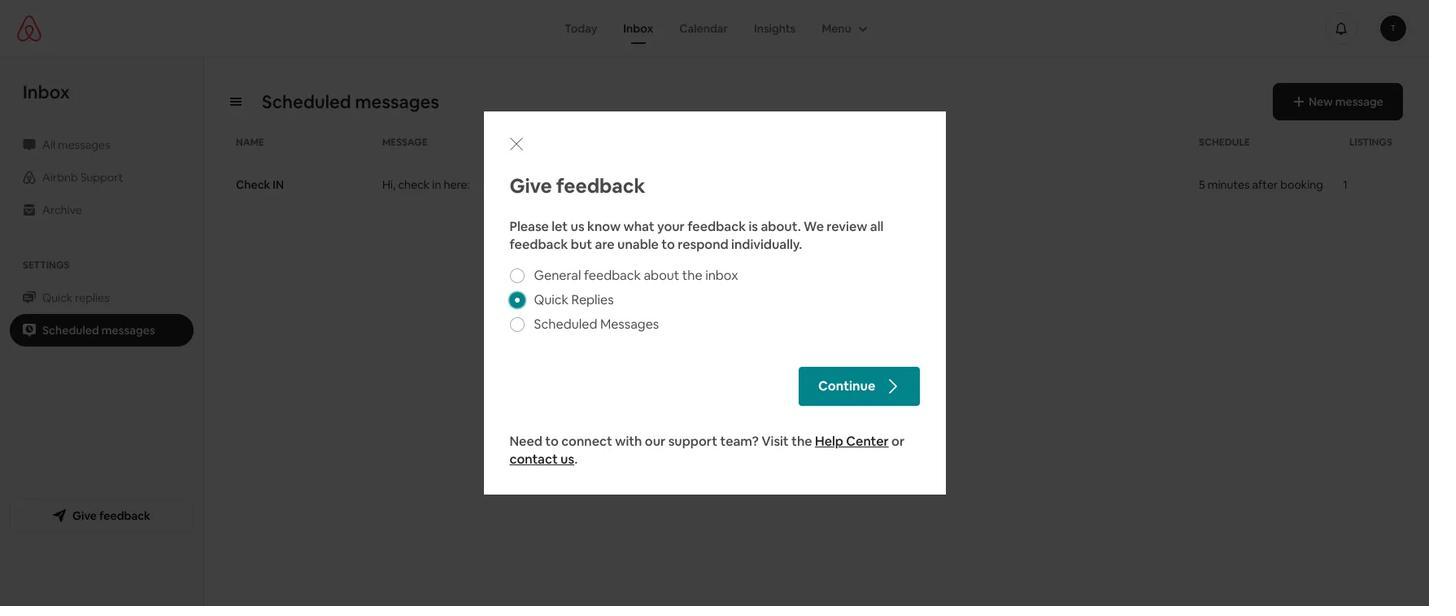 Task type: describe. For each thing, give the bounding box(es) containing it.
all
[[870, 218, 884, 235]]

check
[[398, 178, 430, 192]]

support
[[80, 170, 123, 185]]

.
[[575, 451, 578, 468]]

archive button
[[10, 194, 194, 226]]

quick replies
[[534, 291, 614, 308]]

hi, check in here:
[[382, 178, 470, 192]]

need
[[510, 433, 543, 450]]

airbnb support button
[[10, 161, 194, 194]]

all
[[42, 138, 55, 152]]

2 horizontal spatial scheduled
[[534, 316, 598, 333]]

in
[[432, 178, 441, 192]]

give feedback inside button
[[72, 508, 150, 523]]

messages for scheduled messages 'button'
[[102, 323, 155, 338]]

name
[[236, 136, 264, 149]]

your
[[657, 218, 685, 235]]

contact
[[510, 451, 558, 468]]

scheduled messages inside 'button'
[[42, 323, 155, 338]]

center
[[846, 433, 889, 450]]

hi,
[[382, 178, 396, 192]]

5 minutes after booking
[[1199, 178, 1324, 192]]

replies
[[75, 290, 110, 305]]

help
[[815, 433, 844, 450]]

quick replies
[[42, 290, 110, 305]]

inbox
[[706, 267, 738, 284]]

please let us know what your feedback is about. we review all feedback but are unable to respond individually.
[[510, 218, 884, 253]]

general
[[534, 267, 581, 284]]

0 vertical spatial scheduled messages
[[262, 90, 439, 113]]

5
[[1199, 178, 1206, 192]]

all messages button
[[10, 129, 194, 161]]

or
[[892, 433, 905, 450]]

1
[[1343, 178, 1348, 192]]

1 horizontal spatial scheduled
[[262, 90, 351, 113]]

here:
[[444, 178, 470, 192]]

scheduled messages
[[534, 316, 659, 333]]

1 horizontal spatial give feedback
[[510, 173, 646, 199]]

quick for quick replies
[[534, 291, 569, 308]]

all messages
[[42, 138, 110, 152]]

about.
[[761, 218, 801, 235]]

messages
[[600, 316, 659, 333]]

calendar link
[[667, 13, 741, 44]]

insights link
[[741, 13, 809, 44]]

0 vertical spatial messages
[[355, 90, 439, 113]]

contact us link
[[510, 451, 575, 468]]

message
[[382, 136, 428, 149]]

today
[[565, 21, 597, 35]]

inbox inside inbox 'link'
[[624, 21, 654, 35]]

continue button
[[799, 367, 920, 406]]

quick for quick replies
[[42, 290, 73, 305]]

please
[[510, 218, 549, 235]]

feedback inside button
[[99, 508, 150, 523]]

minutes
[[1208, 178, 1250, 192]]

check
[[236, 178, 270, 192]]

is
[[749, 218, 758, 235]]

schedule
[[1199, 136, 1250, 149]]

we
[[804, 218, 824, 235]]

about
[[644, 267, 680, 284]]

today link
[[552, 13, 611, 44]]

give feedback button
[[10, 499, 194, 532]]

booking
[[1281, 178, 1324, 192]]



Task type: vqa. For each thing, say whether or not it's contained in the screenshot.
the bottommost to
yes



Task type: locate. For each thing, give the bounding box(es) containing it.
help center link
[[815, 433, 889, 450]]

0 horizontal spatial the
[[682, 267, 703, 284]]

after
[[1253, 178, 1278, 192]]

settings
[[23, 259, 70, 272]]

in
[[273, 178, 284, 192]]

quick down general
[[534, 291, 569, 308]]

continue
[[818, 378, 876, 395]]

group
[[809, 13, 878, 44]]

connect
[[562, 433, 613, 450]]

0 horizontal spatial inbox
[[23, 81, 70, 103]]

the inside "need to connect with our support team? visit the help center or contact us ."
[[792, 433, 813, 450]]

1 horizontal spatial to
[[662, 236, 675, 253]]

but
[[571, 236, 592, 253]]

quick replies button
[[10, 282, 194, 314]]

feedback
[[556, 173, 646, 199], [688, 218, 746, 235], [510, 236, 568, 253], [584, 267, 641, 284], [99, 508, 150, 523]]

1 horizontal spatial give
[[510, 173, 552, 199]]

0 vertical spatial us
[[571, 218, 585, 235]]

1 horizontal spatial scheduled messages
[[262, 90, 439, 113]]

what
[[624, 218, 655, 235]]

messages up the message
[[355, 90, 439, 113]]

listings
[[1350, 136, 1393, 149]]

1 vertical spatial scheduled messages
[[42, 323, 155, 338]]

1 horizontal spatial inbox
[[624, 21, 654, 35]]

visit
[[762, 433, 789, 450]]

give
[[510, 173, 552, 199], [72, 508, 97, 523]]

0 vertical spatial inbox
[[624, 21, 654, 35]]

messages inside 'button'
[[102, 323, 155, 338]]

messages
[[355, 90, 439, 113], [58, 138, 110, 152], [102, 323, 155, 338]]

give inside give feedback button
[[72, 508, 97, 523]]

1 vertical spatial us
[[561, 451, 575, 468]]

respond
[[678, 236, 729, 253]]

scheduled messages button
[[10, 314, 194, 347]]

0 horizontal spatial give
[[72, 508, 97, 523]]

inbox link
[[611, 13, 667, 44]]

quick
[[42, 290, 73, 305], [534, 291, 569, 308]]

calendar
[[680, 21, 728, 35]]

0 horizontal spatial give feedback
[[72, 508, 150, 523]]

quick inside button
[[42, 290, 73, 305]]

0 vertical spatial give
[[510, 173, 552, 199]]

give feedback
[[510, 173, 646, 199], [72, 508, 150, 523]]

airbnb support
[[42, 170, 123, 185]]

review
[[827, 218, 868, 235]]

replies
[[572, 291, 614, 308]]

us right let
[[571, 218, 585, 235]]

unable
[[618, 236, 659, 253]]

scheduled
[[262, 90, 351, 113], [534, 316, 598, 333], [42, 323, 99, 338]]

messages up airbnb support
[[58, 138, 110, 152]]

0 vertical spatial to
[[662, 236, 675, 253]]

our
[[645, 433, 666, 450]]

with
[[615, 433, 642, 450]]

let
[[552, 218, 568, 235]]

0 horizontal spatial quick
[[42, 290, 73, 305]]

1 vertical spatial messages
[[58, 138, 110, 152]]

the
[[682, 267, 703, 284], [792, 433, 813, 450]]

messages down quick replies button
[[102, 323, 155, 338]]

are
[[595, 236, 615, 253]]

1 vertical spatial inbox
[[23, 81, 70, 103]]

1 vertical spatial give
[[72, 508, 97, 523]]

1 vertical spatial give feedback
[[72, 508, 150, 523]]

to
[[662, 236, 675, 253], [545, 433, 559, 450]]

archive
[[42, 203, 82, 217]]

to up contact us 'link'
[[545, 433, 559, 450]]

us down connect
[[561, 451, 575, 468]]

the left inbox on the top of page
[[682, 267, 703, 284]]

1 vertical spatial to
[[545, 433, 559, 450]]

check in
[[236, 178, 284, 192]]

0 horizontal spatial scheduled messages
[[42, 323, 155, 338]]

2 vertical spatial messages
[[102, 323, 155, 338]]

insights
[[754, 21, 796, 35]]

1 horizontal spatial quick
[[534, 291, 569, 308]]

0 vertical spatial the
[[682, 267, 703, 284]]

inbox up all
[[23, 81, 70, 103]]

know
[[587, 218, 621, 235]]

support
[[669, 433, 718, 450]]

the right visit
[[792, 433, 813, 450]]

scheduled messages up the message
[[262, 90, 439, 113]]

quick down settings at the top left
[[42, 290, 73, 305]]

to inside "need to connect with our support team? visit the help center or contact us ."
[[545, 433, 559, 450]]

messages for all messages button
[[58, 138, 110, 152]]

us inside 'please let us know what your feedback is about. we review all feedback but are unable to respond individually.'
[[571, 218, 585, 235]]

to inside 'please let us know what your feedback is about. we review all feedback but are unable to respond individually.'
[[662, 236, 675, 253]]

1 horizontal spatial the
[[792, 433, 813, 450]]

0 vertical spatial give feedback
[[510, 173, 646, 199]]

inbox right today
[[624, 21, 654, 35]]

0 horizontal spatial scheduled
[[42, 323, 99, 338]]

team?
[[720, 433, 759, 450]]

scheduled messages
[[262, 90, 439, 113], [42, 323, 155, 338]]

individually.
[[732, 236, 803, 253]]

1 vertical spatial the
[[792, 433, 813, 450]]

airbnb
[[42, 170, 78, 185]]

scheduled inside 'button'
[[42, 323, 99, 338]]

to down your
[[662, 236, 675, 253]]

0 horizontal spatial to
[[545, 433, 559, 450]]

messages inside button
[[58, 138, 110, 152]]

general feedback about the inbox
[[534, 267, 738, 284]]

us
[[571, 218, 585, 235], [561, 451, 575, 468]]

need to connect with our support team? visit the help center or contact us .
[[510, 433, 905, 468]]

us inside "need to connect with our support team? visit the help center or contact us ."
[[561, 451, 575, 468]]

inbox
[[624, 21, 654, 35], [23, 81, 70, 103]]

scheduled messages down quick replies button
[[42, 323, 155, 338]]



